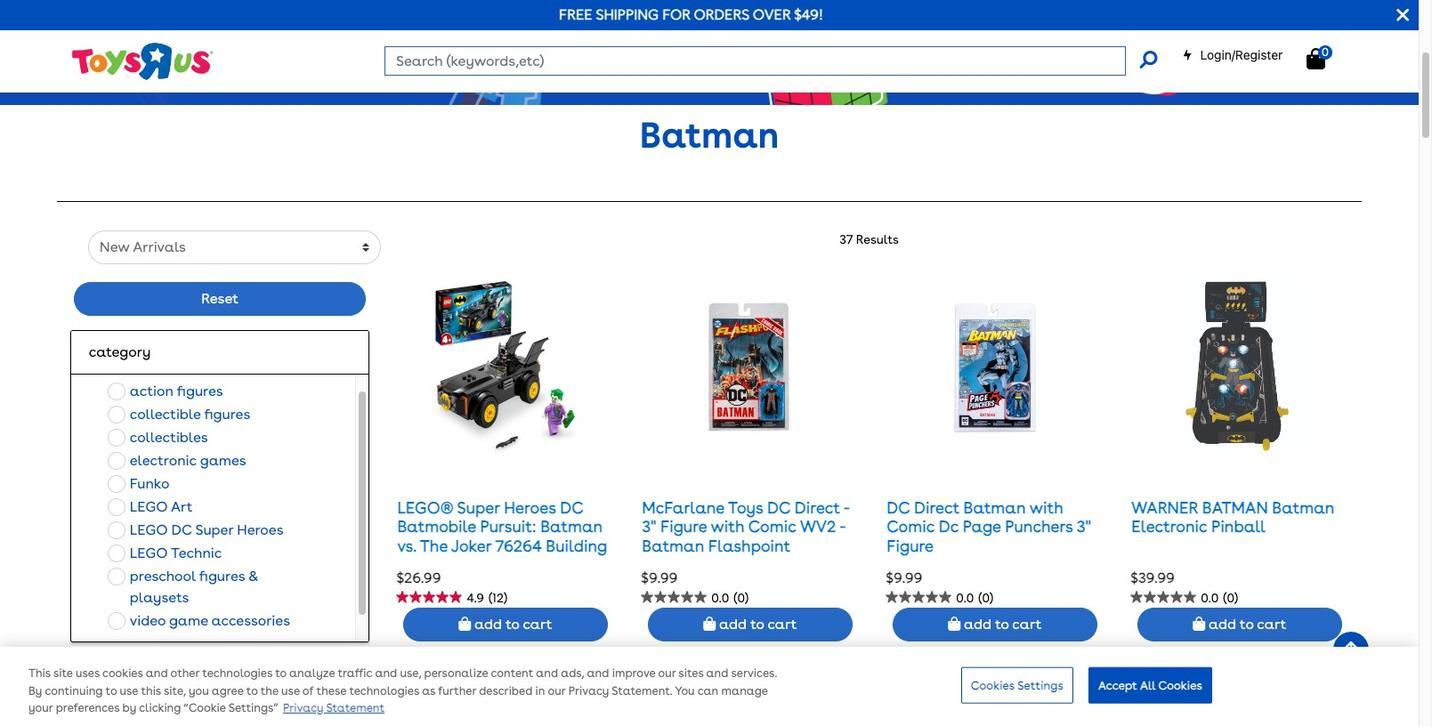 Task type: describe. For each thing, give the bounding box(es) containing it.
shipping
[[596, 6, 659, 23]]

game
[[169, 613, 208, 630]]

$9.99 for mcfarlane toys dc direct - 3" figure with comic wv2 - batman flashpoint
[[641, 570, 678, 587]]

personalize
[[424, 667, 488, 681]]

4.9
[[467, 591, 484, 605]]

lego for lego art
[[130, 499, 168, 516]]

lego technic button
[[102, 543, 227, 566]]

dc direct batman with comic dc page punchers 3" figure link
[[887, 499, 1092, 556]]

free shipping for orders over $49!
[[559, 6, 824, 23]]

free
[[559, 6, 593, 23]]

electronic
[[1132, 518, 1208, 536]]

1 use from the left
[[120, 685, 138, 698]]

can
[[698, 685, 719, 698]]

ads,
[[561, 667, 585, 681]]

site
[[53, 667, 73, 681]]

figures for action
[[177, 383, 223, 400]]

0.0 for figure
[[712, 591, 730, 605]]

the
[[261, 685, 279, 698]]

add for dc direct batman with comic dc page punchers 3" figure
[[964, 616, 992, 633]]

37
[[840, 233, 853, 247]]

(0) for punchers
[[979, 591, 994, 605]]

statement
[[326, 702, 385, 716]]

$26.99
[[397, 570, 441, 587]]

cookies inside button
[[1159, 679, 1203, 692]]

analyze
[[289, 667, 335, 681]]

punchers
[[1006, 518, 1073, 536]]

building
[[546, 537, 608, 556]]

collectible
[[130, 406, 201, 423]]

$9.99 for dc direct batman with comic dc page punchers 3" figure
[[886, 570, 923, 587]]

with inside 'mcfarlane toys dc direct - 3" figure with comic wv2 - batman flashpoint'
[[711, 518, 745, 536]]

reset
[[201, 291, 239, 308]]

mcfarlane toys dc direct - 3" figure with comic wv2 - batman flashpoint image
[[677, 279, 824, 458]]

statement.
[[612, 685, 673, 698]]

use,
[[400, 667, 421, 681]]

art
[[171, 499, 193, 516]]

"cookie
[[184, 702, 226, 716]]

heroes inside 'button'
[[237, 522, 284, 539]]

lego dc super heroes button
[[102, 519, 289, 543]]

(0) for with
[[734, 591, 749, 605]]

games
[[200, 453, 246, 470]]

batman down enter keyword or item no. search box
[[640, 114, 780, 157]]

lego®
[[398, 499, 454, 517]]

collectible figures button
[[102, 404, 256, 427]]

uses
[[76, 667, 100, 681]]

you
[[675, 685, 695, 698]]

0 vertical spatial technologies
[[202, 667, 273, 681]]

lego for lego dc super heroes
[[130, 522, 168, 539]]

category
[[89, 344, 151, 361]]

0.0 for page
[[957, 591, 975, 605]]

lego® super heroes dc batmobile pursuit: batman vs. the joker 76264 building set, 54 pieces link
[[398, 499, 608, 575]]

mcfarlane
[[642, 499, 725, 517]]

batman adventures, batman action figure with 16 armor accessories, 17 points of articulation image
[[433, 669, 579, 727]]

the
[[420, 537, 448, 556]]

batmobile
[[398, 518, 476, 536]]

add for mcfarlane toys dc direct - 3" figure with comic wv2 - batman flashpoint
[[720, 616, 747, 633]]

age element
[[89, 669, 351, 690]]

heroes inside lego® super heroes dc batmobile pursuit: batman vs. the joker 76264 building set, 54 pieces $26.99
[[504, 499, 556, 517]]

content
[[491, 667, 534, 681]]

comic inside 'mcfarlane toys dc direct - 3" figure with comic wv2 - batman flashpoint'
[[749, 518, 797, 536]]

login/register
[[1201, 47, 1284, 62]]

$49!
[[795, 6, 824, 23]]

preschool figures & playsets button
[[102, 566, 324, 610]]

0.0 (0) for page
[[957, 591, 994, 605]]

joker
[[451, 537, 492, 556]]

of
[[303, 685, 314, 698]]

add to cart button for mcfarlane toys dc direct - 3" figure with comic wv2 - batman flashpoint
[[648, 608, 853, 642]]

5 and from the left
[[707, 667, 729, 681]]

lego art button
[[102, 496, 198, 519]]

toys r us image
[[70, 41, 213, 82]]

dc direct batman with comic dc page punchers 3" figure
[[887, 499, 1092, 556]]

to up the
[[275, 667, 287, 681]]

age
[[89, 671, 115, 688]]

batman stunt force batmobile, indoor remote control car, turbo boost crazy stunts image
[[677, 669, 824, 727]]

to up settings"
[[247, 685, 258, 698]]

2 and from the left
[[375, 667, 397, 681]]

lego technic
[[130, 545, 222, 562]]

direct inside dc direct batman with comic dc page punchers 3" figure
[[915, 499, 960, 517]]

dc
[[939, 518, 959, 536]]

cookies settings button
[[962, 667, 1074, 704]]

3 0.0 (0) from the left
[[1202, 591, 1239, 605]]

1 vertical spatial -
[[840, 518, 846, 536]]

dc inside 'button'
[[171, 522, 192, 539]]

lego dc super heroes
[[130, 522, 284, 539]]

3 and from the left
[[536, 667, 558, 681]]

lego® super heroes dc batmobile pursuit: batman vs. the joker 76264 building set, 54 pieces image
[[433, 279, 579, 458]]

privacy inside this site uses cookies and other technologies to analyze traffic and use, personalize content and ads, and improve our sites and services. by continuing to use this site, you agree to the use of these technologies as further described in our privacy statement. you can manage your preferences by clicking "cookie settings"
[[569, 685, 609, 698]]

this
[[141, 685, 161, 698]]

add for warner batman  batman electronic pinball
[[1209, 616, 1237, 633]]

&
[[248, 568, 258, 585]]

mcfarlane toys dc direct - 3" figure with comic wv2 - batman flashpoint
[[642, 499, 850, 556]]

results
[[857, 233, 899, 247]]

agree
[[212, 685, 244, 698]]

as
[[422, 685, 436, 698]]

shopping bag image for mcfarlane toys dc direct - 3" figure with comic wv2 - batman flashpoint
[[704, 617, 716, 632]]

cookies settings
[[971, 679, 1064, 692]]

improve
[[612, 667, 656, 681]]

lego® super heroes dc batmobile pursuit: batman vs. the joker 76264 building set, 54 pieces $26.99
[[397, 499, 608, 587]]

pieces
[[453, 556, 500, 575]]

technic
[[171, 545, 222, 562]]

manage
[[722, 685, 768, 698]]

dc inside lego® super heroes dc batmobile pursuit: batman vs. the joker 76264 building set, 54 pieces $26.99
[[560, 499, 584, 517]]

page
[[963, 518, 1002, 536]]

pinball
[[1212, 518, 1266, 536]]

warner batman  batman electronic pinball
[[1132, 499, 1335, 536]]

warner batman  batman electronic pinball link
[[1132, 499, 1335, 536]]

batman inside lego® super heroes dc batmobile pursuit: batman vs. the joker 76264 building set, 54 pieces $26.99
[[541, 518, 603, 536]]

batman inside warner batman  batman electronic pinball
[[1273, 499, 1335, 517]]

to down cookies at the left bottom of the page
[[106, 685, 117, 698]]

action figures
[[130, 383, 223, 400]]

reset button
[[74, 283, 366, 316]]

privacy statement link
[[283, 702, 385, 716]]

video game accessories
[[130, 613, 290, 630]]

add for lego® super heroes dc batmobile pursuit: batman vs. the joker 76264 building set, 54 pieces
[[475, 616, 502, 633]]



Task type: vqa. For each thing, say whether or not it's contained in the screenshot.
top 1
no



Task type: locate. For each thing, give the bounding box(es) containing it.
2 comic from the left
[[887, 518, 935, 536]]

1 horizontal spatial heroes
[[504, 499, 556, 517]]

1 vertical spatial privacy
[[283, 702, 324, 716]]

with up punchers
[[1030, 499, 1064, 517]]

super up pursuit:
[[457, 499, 500, 517]]

shopping bag image down 4.9
[[459, 617, 471, 632]]

4 add from the left
[[1209, 616, 1237, 633]]

super inside lego® super heroes dc batmobile pursuit: batman vs. the joker 76264 building set, 54 pieces $26.99
[[457, 499, 500, 517]]

2 horizontal spatial shopping bag image
[[1307, 48, 1326, 69]]

shopping bag image up accept all cookies
[[1193, 617, 1206, 632]]

1 horizontal spatial shopping bag image
[[949, 617, 961, 632]]

0 vertical spatial figures
[[177, 383, 223, 400]]

1 0.0 from the left
[[712, 591, 730, 605]]

add to cart button
[[403, 608, 608, 642], [648, 608, 853, 642], [893, 608, 1098, 642], [1138, 608, 1343, 642]]

2 add to cart from the left
[[716, 616, 797, 633]]

3 0.0 from the left
[[1202, 591, 1219, 605]]

add to cart
[[471, 616, 553, 633], [716, 616, 797, 633], [961, 616, 1042, 633], [1206, 616, 1287, 633]]

electronic games
[[130, 453, 246, 470]]

1 0.0 (0) from the left
[[712, 591, 749, 605]]

with inside dc direct batman with comic dc page punchers 3" figure
[[1030, 499, 1064, 517]]

category element
[[89, 342, 351, 364]]

vs.
[[398, 537, 417, 556]]

0 horizontal spatial cookies
[[971, 679, 1015, 692]]

figures up games
[[204, 406, 250, 423]]

add to cart up "cookies settings"
[[961, 616, 1042, 633]]

accept
[[1099, 679, 1138, 692]]

to down (12)
[[506, 616, 520, 633]]

lego for lego technic
[[130, 545, 168, 562]]

1 vertical spatial lego
[[130, 522, 168, 539]]

add down 4.9 (12)
[[475, 616, 502, 633]]

heroes
[[504, 499, 556, 517], [237, 522, 284, 539]]

close button image
[[1398, 5, 1410, 25]]

lego
[[130, 499, 168, 516], [130, 522, 168, 539], [130, 545, 168, 562]]

technologies up agree
[[202, 667, 273, 681]]

this
[[28, 667, 51, 681]]

set,
[[398, 556, 425, 575]]

and up this
[[146, 667, 168, 681]]

warner
[[1132, 499, 1199, 517]]

lego down funko
[[130, 499, 168, 516]]

in
[[536, 685, 545, 698]]

cart for warner batman  batman electronic pinball
[[1258, 616, 1287, 633]]

use up by
[[120, 685, 138, 698]]

0 horizontal spatial 0.0 (0)
[[712, 591, 749, 605]]

add to cart button for dc direct batman with comic dc page punchers 3" figure
[[893, 608, 1098, 642]]

heroes up pursuit:
[[504, 499, 556, 517]]

technologies
[[202, 667, 273, 681], [349, 685, 420, 698]]

Enter Keyword or Item No. search field
[[385, 46, 1127, 76]]

shopping bag image up sites
[[704, 617, 716, 632]]

1 horizontal spatial our
[[659, 667, 676, 681]]

0 horizontal spatial use
[[120, 685, 138, 698]]

clicking
[[139, 702, 181, 716]]

2 add from the left
[[720, 616, 747, 633]]

figures for collectible
[[204, 406, 250, 423]]

direct inside 'mcfarlane toys dc direct - 3" figure with comic wv2 - batman flashpoint'
[[795, 499, 841, 517]]

services.
[[732, 667, 777, 681]]

1 horizontal spatial with
[[1030, 499, 1064, 517]]

54
[[430, 556, 449, 575]]

0 horizontal spatial 3"
[[642, 518, 657, 536]]

4 add to cart button from the left
[[1138, 608, 1343, 642]]

this site uses cookies and other technologies to analyze traffic and use, personalize content and ads, and improve our sites and services. by continuing to use this site, you agree to the use of these technologies as further described in our privacy statement. you can manage your preferences by clicking "cookie settings"
[[28, 667, 777, 716]]

1 vertical spatial heroes
[[237, 522, 284, 539]]

cart for mcfarlane toys dc direct - 3" figure with comic wv2 - batman flashpoint
[[768, 616, 797, 633]]

add to cart for dc direct batman with comic dc page punchers 3" figure
[[961, 616, 1042, 633]]

site,
[[164, 685, 186, 698]]

privacy down of
[[283, 702, 324, 716]]

figures for preschool
[[199, 568, 245, 585]]

3 lego from the top
[[130, 545, 168, 562]]

mcfarlane toys dc direct - 3" figure with comic wv2 - batman flashpoint link
[[642, 499, 850, 556]]

add to cart for warner batman  batman electronic pinball
[[1206, 616, 1287, 633]]

1 horizontal spatial (0)
[[979, 591, 994, 605]]

cart up 'content'
[[523, 616, 553, 633]]

shopping bag image for warner batman  batman electronic pinball
[[1193, 617, 1206, 632]]

our right in
[[548, 685, 566, 698]]

cookies right all
[[1159, 679, 1203, 692]]

dc inside 'mcfarlane toys dc direct - 3" figure with comic wv2 - batman flashpoint'
[[768, 499, 791, 517]]

batman right batman
[[1273, 499, 1335, 517]]

1 horizontal spatial shopping bag image
[[1193, 617, 1206, 632]]

4.9 (12)
[[467, 591, 508, 605]]

add to cart button up the batman dc comics, batman, gotham city guardian playset, 4-in-1 conversion, exclusive batman figure image
[[1138, 608, 1343, 642]]

with
[[1030, 499, 1064, 517], [711, 518, 745, 536]]

1 vertical spatial super
[[195, 522, 233, 539]]

dc direct batman with comic dc page punchers 3" figure image
[[922, 279, 1069, 458]]

to up the batman dc comics, batman, gotham city guardian playset, 4-in-1 conversion, exclusive batman figure image
[[1240, 616, 1254, 633]]

playsets
[[130, 590, 189, 607]]

3"
[[642, 518, 657, 536], [1077, 518, 1092, 536]]

flashpoint
[[709, 537, 791, 556]]

3 add from the left
[[964, 616, 992, 633]]

add to cart button up "cookies settings"
[[893, 608, 1098, 642]]

0.0 down flashpoint
[[712, 591, 730, 605]]

warner batman  batman electronic pinball image
[[1176, 279, 1305, 458]]

figures inside preschool figures & playsets
[[199, 568, 245, 585]]

wv2
[[801, 518, 836, 536]]

login/register button
[[1182, 46, 1284, 64]]

batman down mcfarlane
[[642, 537, 705, 556]]

3 add to cart from the left
[[961, 616, 1042, 633]]

2 (0) from the left
[[979, 591, 994, 605]]

add to cart button for lego® super heroes dc batmobile pursuit: batman vs. the joker 76264 building set, 54 pieces
[[403, 608, 608, 642]]

add to cart for lego® super heroes dc batmobile pursuit: batman vs. the joker 76264 building set, 54 pieces
[[471, 616, 553, 633]]

0 horizontal spatial super
[[195, 522, 233, 539]]

dc inside dc direct batman with comic dc page punchers 3" figure
[[887, 499, 911, 517]]

imaginext dc super friends ultimate headquarters playset with batman figure image
[[922, 669, 1069, 727]]

funko
[[130, 476, 170, 493]]

add to cart up services. at right
[[716, 616, 797, 633]]

0 vertical spatial heroes
[[504, 499, 556, 517]]

other
[[171, 667, 200, 681]]

comic left dc
[[887, 518, 935, 536]]

lego inside 'button'
[[130, 522, 168, 539]]

sites
[[679, 667, 704, 681]]

0 vertical spatial privacy
[[569, 685, 609, 698]]

and up can
[[707, 667, 729, 681]]

0 vertical spatial with
[[1030, 499, 1064, 517]]

2 0.0 (0) from the left
[[957, 591, 994, 605]]

lego art
[[130, 499, 193, 516]]

1 horizontal spatial 3"
[[1077, 518, 1092, 536]]

cart for dc direct batman with comic dc page punchers 3" figure
[[1013, 616, 1042, 633]]

orders
[[694, 6, 750, 23]]

2 add to cart button from the left
[[648, 608, 853, 642]]

1 horizontal spatial 0.0 (0)
[[957, 591, 994, 605]]

your
[[28, 702, 53, 716]]

pursuit:
[[480, 518, 537, 536]]

0 horizontal spatial shopping bag image
[[459, 617, 471, 632]]

cart up "cookies settings"
[[1013, 616, 1042, 633]]

1 horizontal spatial comic
[[887, 518, 935, 536]]

1 vertical spatial with
[[711, 518, 745, 536]]

settings"
[[229, 702, 279, 716]]

to up services. at right
[[751, 616, 765, 633]]

add to cart button up services. at right
[[648, 608, 853, 642]]

collectible figures
[[130, 406, 250, 423]]

shopping bag image inside "0" link
[[1307, 48, 1326, 69]]

1 shopping bag image from the left
[[459, 617, 471, 632]]

described
[[479, 685, 533, 698]]

0 horizontal spatial 0.0
[[712, 591, 730, 605]]

continuing
[[45, 685, 103, 698]]

37 results
[[840, 233, 899, 247]]

1 horizontal spatial privacy
[[569, 685, 609, 698]]

3" inside 'mcfarlane toys dc direct - 3" figure with comic wv2 - batman flashpoint'
[[642, 518, 657, 536]]

accept all cookies button
[[1089, 667, 1213, 704]]

2 horizontal spatial 0.0 (0)
[[1202, 591, 1239, 605]]

1 horizontal spatial direct
[[915, 499, 960, 517]]

figures inside button
[[177, 383, 223, 400]]

you
[[189, 685, 209, 698]]

funko button
[[102, 473, 175, 496]]

1 horizontal spatial $9.99
[[886, 570, 923, 587]]

4 cart from the left
[[1258, 616, 1287, 633]]

0 horizontal spatial (0)
[[734, 591, 749, 605]]

0.0 (0) down flashpoint
[[712, 591, 749, 605]]

0 vertical spatial super
[[457, 499, 500, 517]]

3 (0) from the left
[[1224, 591, 1239, 605]]

shopping bag image for dc direct batman with comic dc page punchers 3" figure
[[949, 617, 961, 632]]

electronic
[[130, 453, 197, 470]]

add up "cookies settings"
[[964, 616, 992, 633]]

preschool figures & playsets
[[130, 568, 258, 607]]

shopping bag image right login/register
[[1307, 48, 1326, 69]]

cookies
[[102, 667, 143, 681]]

(0)
[[734, 591, 749, 605], [979, 591, 994, 605], [1224, 591, 1239, 605]]

privacy statement
[[283, 702, 385, 716]]

add to cart down (12)
[[471, 616, 553, 633]]

lego up preschool
[[130, 545, 168, 562]]

(0) down pinball
[[1224, 591, 1239, 605]]

shopping bag image
[[1307, 48, 1326, 69], [704, 617, 716, 632], [949, 617, 961, 632]]

lego down lego art button
[[130, 522, 168, 539]]

0.0 (0) down pinball
[[1202, 591, 1239, 605]]

cookies left the settings
[[971, 679, 1015, 692]]

add
[[475, 616, 502, 633], [720, 616, 747, 633], [964, 616, 992, 633], [1209, 616, 1237, 633]]

our
[[659, 667, 676, 681], [548, 685, 566, 698]]

1 horizontal spatial super
[[457, 499, 500, 517]]

2 vertical spatial lego
[[130, 545, 168, 562]]

0.0 (0) down page
[[957, 591, 994, 605]]

add to cart button for warner batman  batman electronic pinball
[[1138, 608, 1343, 642]]

1 (0) from the left
[[734, 591, 749, 605]]

add to cart for mcfarlane toys dc direct - 3" figure with comic wv2 - batman flashpoint
[[716, 616, 797, 633]]

further
[[438, 685, 477, 698]]

0 horizontal spatial $9.99
[[641, 570, 678, 587]]

technologies down use, at the bottom of page
[[349, 685, 420, 698]]

2 lego from the top
[[130, 522, 168, 539]]

2 horizontal spatial (0)
[[1224, 591, 1239, 605]]

cart up services. at right
[[768, 616, 797, 633]]

figures up collectible figures
[[177, 383, 223, 400]]

to up "cookies settings"
[[996, 616, 1010, 633]]

2 cart from the left
[[768, 616, 797, 633]]

batman up page
[[964, 499, 1026, 517]]

add to cart up the batman dc comics, batman, gotham city guardian playset, 4-in-1 conversion, exclusive batman figure image
[[1206, 616, 1287, 633]]

direct up wv2 at right
[[795, 499, 841, 517]]

0 horizontal spatial direct
[[795, 499, 841, 517]]

3" inside dc direct batman with comic dc page punchers 3" figure
[[1077, 518, 1092, 536]]

heroes up &
[[237, 522, 284, 539]]

3" down mcfarlane
[[642, 518, 657, 536]]

comic inside dc direct batman with comic dc page punchers 3" figure
[[887, 518, 935, 536]]

batman up building on the left bottom
[[541, 518, 603, 536]]

0 horizontal spatial heroes
[[237, 522, 284, 539]]

direct up dc
[[915, 499, 960, 517]]

use left of
[[281, 685, 300, 698]]

0.0 down dc
[[957, 591, 975, 605]]

cart for lego® super heroes dc batmobile pursuit: batman vs. the joker 76264 building set, 54 pieces
[[523, 616, 553, 633]]

our left sites
[[659, 667, 676, 681]]

use
[[120, 685, 138, 698], [281, 685, 300, 698]]

0 vertical spatial lego
[[130, 499, 168, 516]]

shopping bag image for lego® super heroes dc batmobile pursuit: batman vs. the joker 76264 building set, 54 pieces
[[459, 617, 471, 632]]

collectibles
[[130, 430, 208, 446]]

by
[[123, 702, 136, 716]]

add up services. at right
[[720, 616, 747, 633]]

electronic games button
[[102, 450, 252, 473]]

1 horizontal spatial cookies
[[1159, 679, 1203, 692]]

batman dc comics, batman, gotham city guardian playset, 4-in-1 conversion, exclusive batman figure image
[[1167, 669, 1313, 727]]

all
[[1141, 679, 1156, 692]]

1 horizontal spatial technologies
[[349, 685, 420, 698]]

batman inside dc direct batman with comic dc page punchers 3" figure
[[964, 499, 1026, 517]]

1 3" from the left
[[642, 518, 657, 536]]

3 cart from the left
[[1013, 616, 1042, 633]]

comic up flashpoint
[[749, 518, 797, 536]]

these
[[317, 685, 347, 698]]

0 vertical spatial our
[[659, 667, 676, 681]]

super inside lego dc super heroes 'button'
[[195, 522, 233, 539]]

2 horizontal spatial 0.0
[[1202, 591, 1219, 605]]

0 horizontal spatial figure
[[661, 518, 707, 536]]

batman inside 'mcfarlane toys dc direct - 3" figure with comic wv2 - batman flashpoint'
[[642, 537, 705, 556]]

and right ads,
[[587, 667, 609, 681]]

3" right punchers
[[1077, 518, 1092, 536]]

2 3" from the left
[[1077, 518, 1092, 536]]

0.0 down pinball
[[1202, 591, 1219, 605]]

settings
[[1018, 679, 1064, 692]]

0 horizontal spatial technologies
[[202, 667, 273, 681]]

cookies inside button
[[971, 679, 1015, 692]]

super up technic
[[195, 522, 233, 539]]

figures left &
[[199, 568, 245, 585]]

4 and from the left
[[587, 667, 609, 681]]

1 vertical spatial technologies
[[349, 685, 420, 698]]

figure inside 'mcfarlane toys dc direct - 3" figure with comic wv2 - batman flashpoint'
[[661, 518, 707, 536]]

for
[[663, 6, 691, 23]]

2 $9.99 from the left
[[886, 570, 923, 587]]

1 horizontal spatial 0.0
[[957, 591, 975, 605]]

1 add from the left
[[475, 616, 502, 633]]

2 shopping bag image from the left
[[1193, 617, 1206, 632]]

1 comic from the left
[[749, 518, 797, 536]]

3 add to cart button from the left
[[893, 608, 1098, 642]]

figure inside dc direct batman with comic dc page punchers 3" figure
[[887, 537, 934, 556]]

1 direct from the left
[[795, 499, 841, 517]]

video game accessories button
[[102, 610, 296, 633]]

1 horizontal spatial use
[[281, 685, 300, 698]]

(0) down flashpoint
[[734, 591, 749, 605]]

1 lego from the top
[[130, 499, 168, 516]]

1 cart from the left
[[523, 616, 553, 633]]

1 add to cart from the left
[[471, 616, 553, 633]]

1 horizontal spatial figure
[[887, 537, 934, 556]]

(12)
[[489, 591, 508, 605]]

traffic
[[338, 667, 373, 681]]

0 horizontal spatial our
[[548, 685, 566, 698]]

with down toys
[[711, 518, 745, 536]]

None search field
[[385, 46, 1158, 76]]

2 use from the left
[[281, 685, 300, 698]]

shopping bag image
[[459, 617, 471, 632], [1193, 617, 1206, 632]]

1 $9.99 from the left
[[641, 570, 678, 587]]

preschool
[[130, 568, 196, 585]]

and up in
[[536, 667, 558, 681]]

add up the batman dc comics, batman, gotham city guardian playset, 4-in-1 conversion, exclusive batman figure image
[[1209, 616, 1237, 633]]

0 horizontal spatial privacy
[[283, 702, 324, 716]]

add to cart button down (12)
[[403, 608, 608, 642]]

figure
[[661, 518, 707, 536], [887, 537, 934, 556]]

and
[[146, 667, 168, 681], [375, 667, 397, 681], [536, 667, 558, 681], [587, 667, 609, 681], [707, 667, 729, 681]]

and left use, at the bottom of page
[[375, 667, 397, 681]]

figures
[[177, 383, 223, 400], [204, 406, 250, 423], [199, 568, 245, 585]]

0 horizontal spatial comic
[[749, 518, 797, 536]]

1 vertical spatial our
[[548, 685, 566, 698]]

2 cookies from the left
[[1159, 679, 1203, 692]]

1 and from the left
[[146, 667, 168, 681]]

2 0.0 from the left
[[957, 591, 975, 605]]

0.0 (0) for figure
[[712, 591, 749, 605]]

0 horizontal spatial with
[[711, 518, 745, 536]]

1 vertical spatial figures
[[204, 406, 250, 423]]

to
[[506, 616, 520, 633], [751, 616, 765, 633], [996, 616, 1010, 633], [1240, 616, 1254, 633], [275, 667, 287, 681], [106, 685, 117, 698], [247, 685, 258, 698]]

0 vertical spatial -
[[844, 499, 850, 517]]

over
[[753, 6, 791, 23]]

4 add to cart from the left
[[1206, 616, 1287, 633]]

1 add to cart button from the left
[[403, 608, 608, 642]]

cookies
[[971, 679, 1015, 692], [1159, 679, 1203, 692]]

0 horizontal spatial shopping bag image
[[704, 617, 716, 632]]

1 cookies from the left
[[971, 679, 1015, 692]]

(0) down dc direct batman with comic dc page punchers 3" figure "link"
[[979, 591, 994, 605]]

shopping bag image up imaginext dc super friends ultimate headquarters playset with batman figure 'image' at the bottom of page
[[949, 617, 961, 632]]

2 direct from the left
[[915, 499, 960, 517]]

2 vertical spatial figures
[[199, 568, 245, 585]]

cart up the batman dc comics, batman, gotham city guardian playset, 4-in-1 conversion, exclusive batman figure image
[[1258, 616, 1287, 633]]

privacy down ads,
[[569, 685, 609, 698]]



